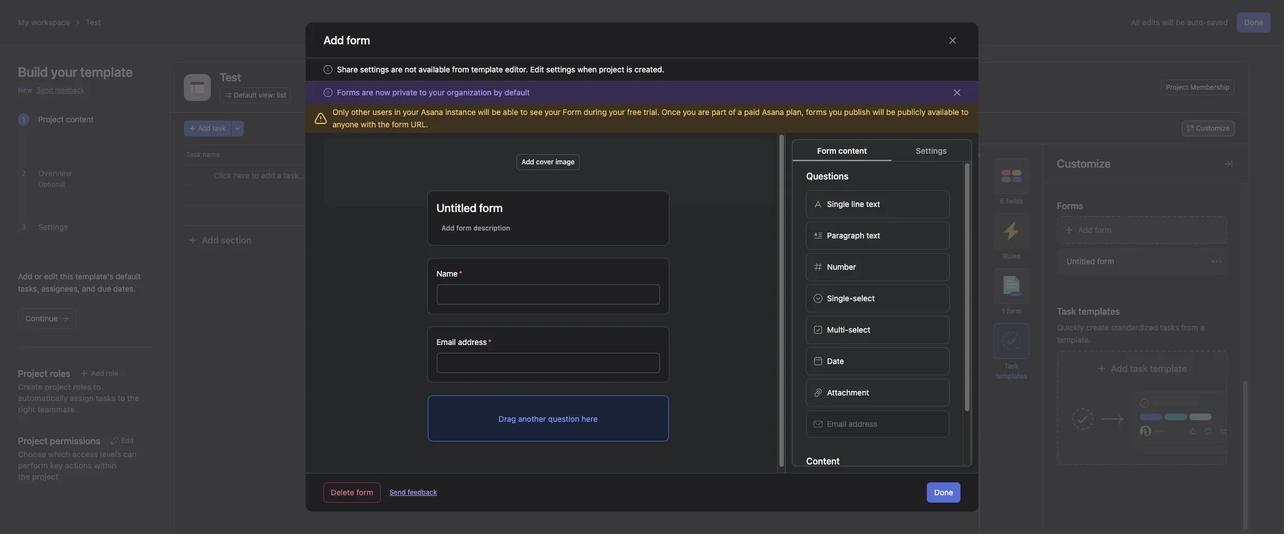 Task type: locate. For each thing, give the bounding box(es) containing it.
default
[[505, 88, 530, 97], [116, 272, 141, 281]]

your left free
[[609, 107, 625, 117]]

will right publish
[[873, 107, 885, 117]]

0 vertical spatial settings
[[916, 146, 947, 155]]

1 vertical spatial form
[[818, 146, 837, 155]]

done inside add form dialog
[[935, 488, 954, 497]]

project
[[1167, 83, 1189, 91], [38, 114, 64, 124]]

form up description
[[479, 201, 503, 214]]

template
[[471, 65, 503, 74], [1151, 364, 1188, 374]]

0 horizontal spatial default
[[116, 272, 141, 281]]

will right edits
[[1163, 17, 1174, 27]]

tasks right assign
[[96, 393, 116, 403]]

standardized
[[1112, 323, 1159, 332]]

to left the see
[[521, 107, 528, 117]]

1 horizontal spatial send
[[390, 488, 406, 497]]

form left date
[[818, 146, 837, 155]]

fields
[[1007, 197, 1024, 205]]

default inside add form dialog
[[505, 88, 530, 97]]

settings left when
[[547, 65, 576, 74]]

build your template
[[18, 64, 133, 80]]

settings up now
[[360, 65, 389, 74]]

1 vertical spatial *
[[488, 337, 492, 347]]

add form button
[[1058, 216, 1228, 244]]

0 horizontal spatial customize
[[1058, 157, 1111, 170]]

test right workspace
[[86, 17, 101, 27]]

share settings are not available from template editor. edit settings when project is created.
[[337, 65, 665, 74]]

forms inside add form dialog
[[337, 88, 360, 97]]

content
[[66, 114, 94, 124], [839, 146, 868, 155]]

1 settings from the left
[[360, 65, 389, 74]]

1 horizontal spatial customize
[[1197, 124, 1230, 132]]

0 horizontal spatial email
[[437, 337, 456, 347]]

0 horizontal spatial settings
[[360, 65, 389, 74]]

created.
[[635, 65, 665, 74]]

1 vertical spatial task
[[1131, 364, 1148, 374]]

delete
[[331, 488, 354, 497]]

due
[[98, 284, 111, 293]]

address for email address
[[849, 419, 878, 429]]

test up default
[[220, 71, 241, 84]]

project up automatically
[[45, 382, 71, 392]]

add role button
[[75, 366, 123, 382]]

form left description
[[457, 224, 472, 232]]

feedback inside add form dialog
[[408, 488, 437, 497]]

asana up url.
[[421, 107, 443, 117]]

the inside the 'create project roles to automatically assign tasks to the right teammate'
[[127, 393, 139, 403]]

right teammate
[[18, 405, 75, 414]]

untitled form inside add form dialog
[[437, 201, 503, 214]]

task inside row
[[186, 150, 201, 159]]

will right instance
[[478, 107, 490, 117]]

number
[[828, 262, 857, 272]]

the
[[378, 120, 390, 129], [127, 393, 139, 403]]

1 down new
[[22, 114, 25, 124]]

task down quickly create standardized tasks from a template. in the bottom right of the page
[[1131, 364, 1148, 374]]

1 vertical spatial the
[[127, 393, 139, 403]]

content up "questions"
[[839, 146, 868, 155]]

project inside button
[[1167, 83, 1189, 91]]

0 horizontal spatial the
[[127, 393, 139, 403]]

0 vertical spatial select
[[853, 293, 875, 303]]

delete form
[[331, 488, 373, 497]]

form down in
[[392, 120, 409, 129]]

forms for forms are now private to your organization by default
[[337, 88, 360, 97]]

a
[[738, 107, 743, 117], [1201, 323, 1205, 332]]

1 horizontal spatial edit
[[530, 65, 544, 74]]

edit up the can
[[121, 437, 134, 445]]

1 vertical spatial 1
[[1002, 307, 1005, 315]]

form up 'untitled form' button
[[1095, 225, 1112, 235]]

add for add task
[[198, 124, 211, 132]]

part
[[712, 107, 727, 117]]

you right once
[[683, 107, 696, 117]]

address for email address *
[[458, 337, 487, 347]]

0 horizontal spatial be
[[492, 107, 501, 117]]

form inside "only other users in your asana instance will be able to see your form during your free trial.  once you are part of a paid asana plan, forms you publish will be publicly available to anyone with the form url."
[[563, 107, 582, 117]]

customize inside dropdown button
[[1197, 124, 1230, 132]]

close details image
[[1224, 159, 1233, 168]]

1 row from the top
[[171, 144, 1249, 165]]

project for project membership
[[1167, 83, 1189, 91]]

1 horizontal spatial project
[[1167, 83, 1189, 91]]

forms are now private to your organization by default
[[337, 88, 530, 97]]

1 vertical spatial tasks
[[96, 393, 116, 403]]

0 horizontal spatial task
[[213, 124, 226, 132]]

create
[[18, 382, 43, 392]]

1 horizontal spatial 1
[[1002, 307, 1005, 315]]

1 you from the left
[[683, 107, 696, 117]]

be left auto-
[[1177, 17, 1186, 27]]

1 inside 1 2 3
[[22, 114, 25, 124]]

1 vertical spatial content
[[839, 146, 868, 155]]

3 row from the top
[[171, 185, 1249, 206]]

quickly
[[1058, 323, 1085, 332]]

form
[[392, 120, 409, 129], [479, 201, 503, 214], [457, 224, 472, 232], [1095, 225, 1112, 235], [1098, 256, 1115, 266], [1007, 307, 1022, 315], [357, 488, 373, 497]]

untitled form inside button
[[1067, 256, 1115, 266]]

your
[[429, 88, 445, 97], [403, 107, 419, 117], [545, 107, 561, 117], [609, 107, 625, 117]]

saved
[[1207, 17, 1229, 27]]

task name
[[186, 150, 220, 159]]

project down new send feedback
[[38, 114, 64, 124]]

form left during
[[563, 107, 582, 117]]

0 horizontal spatial content
[[66, 114, 94, 124]]

content down new send feedback
[[66, 114, 94, 124]]

2 asana from the left
[[762, 107, 785, 117]]

perform
[[18, 461, 48, 470]]

1 horizontal spatial template
[[1151, 364, 1188, 374]]

send inside add form dialog
[[390, 488, 406, 497]]

1 horizontal spatial address
[[849, 419, 878, 429]]

add task template
[[1112, 364, 1188, 374]]

can
[[123, 449, 137, 459]]

levels
[[100, 449, 121, 459]]

single-select
[[828, 293, 875, 303]]

0 horizontal spatial feedback
[[55, 86, 84, 94]]

task for add task
[[213, 124, 226, 132]]

your right in
[[403, 107, 419, 117]]

image
[[556, 158, 575, 166]]

add inside button
[[1079, 225, 1093, 235]]

add form
[[324, 33, 370, 46]]

1 horizontal spatial available
[[928, 107, 960, 117]]

project inside add form dialog
[[599, 65, 625, 74]]

1 horizontal spatial asana
[[762, 107, 785, 117]]

1 horizontal spatial done button
[[1238, 12, 1271, 33]]

send feedback link
[[37, 85, 84, 95], [390, 488, 437, 498]]

1 horizontal spatial settings
[[916, 146, 947, 155]]

tasks right standardized
[[1161, 323, 1180, 332]]

default right by
[[505, 88, 530, 97]]

task up name
[[213, 124, 226, 132]]

1 vertical spatial feedback
[[408, 488, 437, 497]]

my
[[18, 17, 29, 27]]

from
[[452, 65, 469, 74], [1182, 323, 1199, 332]]

1 horizontal spatial content
[[839, 146, 868, 155]]

0 horizontal spatial asana
[[421, 107, 443, 117]]

form inside button
[[457, 224, 472, 232]]

0 vertical spatial task
[[186, 150, 201, 159]]

0 horizontal spatial you
[[683, 107, 696, 117]]

1 vertical spatial forms
[[1058, 201, 1084, 211]]

0 vertical spatial done
[[1245, 17, 1264, 27]]

content for form content
[[839, 146, 868, 155]]

forms for forms
[[1058, 201, 1084, 211]]

0 horizontal spatial task
[[186, 150, 201, 159]]

asana
[[421, 107, 443, 117], [762, 107, 785, 117]]

task up templates
[[1005, 362, 1019, 370]]

be left publicly
[[887, 107, 896, 117]]

edit inside button
[[121, 437, 134, 445]]

role
[[106, 369, 118, 378]]

0 vertical spatial project
[[1167, 83, 1189, 91]]

the down users
[[378, 120, 390, 129]]

0 horizontal spatial project
[[38, 114, 64, 124]]

dates.
[[113, 284, 136, 293]]

be left able
[[492, 107, 501, 117]]

are left not
[[391, 65, 403, 74]]

2 horizontal spatial be
[[1177, 17, 1186, 27]]

see
[[530, 107, 543, 117]]

1 vertical spatial done
[[935, 488, 954, 497]]

project content
[[38, 114, 94, 124]]

0 horizontal spatial untitled form
[[437, 201, 503, 214]]

0 vertical spatial feedback
[[55, 86, 84, 94]]

paid
[[745, 107, 760, 117]]

to down add role button
[[93, 382, 101, 392]]

add cover image
[[522, 158, 575, 166]]

0 vertical spatial from
[[452, 65, 469, 74]]

1 horizontal spatial from
[[1182, 323, 1199, 332]]

1 vertical spatial send
[[390, 488, 406, 497]]

drag
[[499, 414, 516, 423]]

description
[[474, 224, 510, 232]]

not
[[405, 65, 417, 74]]

1 vertical spatial edit
[[121, 437, 134, 445]]

send right new
[[37, 86, 53, 94]]

settings inside add form dialog
[[916, 146, 947, 155]]

send feedback link inside add form dialog
[[390, 488, 437, 498]]

other
[[351, 107, 371, 117]]

0 vertical spatial the
[[378, 120, 390, 129]]

now
[[376, 88, 391, 97]]

template up by
[[471, 65, 503, 74]]

are left now
[[362, 88, 373, 97]]

email for email address
[[828, 419, 847, 429]]

another
[[518, 414, 546, 423]]

content inside add form dialog
[[839, 146, 868, 155]]

close this dialog image
[[949, 36, 958, 45]]

the up edit button
[[127, 393, 139, 403]]

only other users in your asana instance will be able to see your form during your free trial.  once you are part of a paid asana plan, forms you publish will be publicly available to anyone with the form url.
[[333, 107, 969, 129]]

from inside add form dialog
[[452, 65, 469, 74]]

default up dates.
[[116, 272, 141, 281]]

1 vertical spatial are
[[362, 88, 373, 97]]

template's
[[75, 272, 113, 281]]

edit inside add form dialog
[[530, 65, 544, 74]]

1 vertical spatial done button
[[927, 483, 961, 503]]

0 vertical spatial available
[[419, 65, 450, 74]]

2 horizontal spatial will
[[1163, 17, 1174, 27]]

1 horizontal spatial the
[[378, 120, 390, 129]]

you right forms
[[829, 107, 842, 117]]

1 horizontal spatial task
[[1005, 362, 1019, 370]]

1 horizontal spatial forms
[[1058, 201, 1084, 211]]

1 horizontal spatial project
[[599, 65, 625, 74]]

0 vertical spatial a
[[738, 107, 743, 117]]

template down quickly create standardized tasks from a template. in the bottom right of the page
[[1151, 364, 1188, 374]]

0 vertical spatial edit
[[530, 65, 544, 74]]

template image
[[191, 81, 204, 94]]

select down single-select
[[849, 325, 871, 334]]

multi-select
[[828, 325, 871, 334]]

task left name
[[186, 150, 201, 159]]

untitled form down add form
[[1067, 256, 1115, 266]]

0 horizontal spatial template
[[471, 65, 503, 74]]

key
[[50, 461, 63, 470]]

template inside add form dialog
[[471, 65, 503, 74]]

untitled inside button
[[1067, 256, 1096, 266]]

1 horizontal spatial a
[[1201, 323, 1205, 332]]

project left 'is'
[[599, 65, 625, 74]]

1 vertical spatial select
[[849, 325, 871, 334]]

add inside add or edit this template's default tasks, assignees, and due dates.
[[18, 272, 32, 281]]

1 asana from the left
[[421, 107, 443, 117]]

1 for 1 form
[[1002, 307, 1005, 315]]

untitled down add form
[[1067, 256, 1096, 266]]

0 vertical spatial done button
[[1238, 12, 1271, 33]]

tasks inside quickly create standardized tasks from a template.
[[1161, 323, 1180, 332]]

1 horizontal spatial default
[[505, 88, 530, 97]]

drag another question here
[[499, 414, 598, 423]]

row
[[171, 144, 1249, 165], [171, 165, 1249, 186], [171, 185, 1249, 206], [171, 205, 1249, 226]]

settings down publicly
[[916, 146, 947, 155]]

untitled
[[437, 201, 477, 214], [1067, 256, 1096, 266]]

project
[[599, 65, 625, 74], [45, 382, 71, 392]]

create
[[1087, 323, 1110, 332]]

when
[[578, 65, 597, 74]]

0 horizontal spatial send feedback link
[[37, 85, 84, 95]]

send
[[37, 86, 53, 94], [390, 488, 406, 497]]

membership
[[1191, 83, 1230, 91]]

0 vertical spatial forms
[[337, 88, 360, 97]]

are left part
[[698, 107, 710, 117]]

2 settings from the left
[[547, 65, 576, 74]]

text right line
[[867, 199, 881, 209]]

select for multi-
[[849, 325, 871, 334]]

6
[[1000, 197, 1005, 205]]

free
[[627, 107, 642, 117]]

0 horizontal spatial from
[[452, 65, 469, 74]]

0 horizontal spatial untitled
[[437, 201, 477, 214]]

1 vertical spatial task
[[1005, 362, 1019, 370]]

add form dialog
[[306, 22, 979, 521]]

to
[[420, 88, 427, 97], [521, 107, 528, 117], [962, 107, 969, 117], [93, 382, 101, 392], [118, 393, 125, 403]]

task inside task templates
[[1005, 362, 1019, 370]]

plan,
[[787, 107, 804, 117]]

available down close image at the top of page
[[928, 107, 960, 117]]

feedback
[[55, 86, 84, 94], [408, 488, 437, 497]]

0 horizontal spatial form
[[563, 107, 582, 117]]

settings
[[360, 65, 389, 74], [547, 65, 576, 74]]

roles
[[73, 382, 91, 392]]

*
[[459, 269, 463, 278], [488, 337, 492, 347]]

close image
[[953, 88, 962, 97]]

1 horizontal spatial you
[[829, 107, 842, 117]]

share
[[337, 65, 358, 74]]

task templates
[[996, 362, 1028, 380]]

0 vertical spatial untitled form
[[437, 201, 503, 214]]

1 horizontal spatial done
[[1245, 17, 1264, 27]]

0 vertical spatial form
[[563, 107, 582, 117]]

forms
[[806, 107, 827, 117]]

0 horizontal spatial done
[[935, 488, 954, 497]]

task inside button
[[213, 124, 226, 132]]

untitled form up add form description on the left of the page
[[437, 201, 503, 214]]

project for project content
[[38, 114, 64, 124]]

0 vertical spatial customize
[[1197, 124, 1230, 132]]

0 vertical spatial email
[[437, 337, 456, 347]]

settings right 3
[[38, 222, 68, 232]]

2 vertical spatial are
[[698, 107, 710, 117]]

1 vertical spatial address
[[849, 419, 878, 429]]

0 horizontal spatial 1
[[22, 114, 25, 124]]

2 horizontal spatial are
[[698, 107, 710, 117]]

default inside add or edit this template's default tasks, assignees, and due dates.
[[116, 272, 141, 281]]

form down add form
[[1098, 256, 1115, 266]]

from up organization
[[452, 65, 469, 74]]

cover
[[536, 158, 554, 166]]

forms up add form
[[1058, 201, 1084, 211]]

1 for 1 2 3
[[22, 114, 25, 124]]

1 horizontal spatial task
[[1131, 364, 1148, 374]]

1 vertical spatial template
[[1151, 364, 1188, 374]]

0 vertical spatial content
[[66, 114, 94, 124]]

0 horizontal spatial *
[[459, 269, 463, 278]]

task inside button
[[1131, 364, 1148, 374]]

edits
[[1143, 17, 1161, 27]]

1 horizontal spatial untitled
[[1067, 256, 1096, 266]]

1 vertical spatial default
[[116, 272, 141, 281]]

untitled up add form description on the left of the page
[[437, 201, 477, 214]]

available up the forms are now private to your organization by default
[[419, 65, 450, 74]]

default view: list button
[[220, 88, 291, 103]]

be
[[1177, 17, 1186, 27], [492, 107, 501, 117], [887, 107, 896, 117]]

1 form
[[1002, 307, 1022, 315]]

edit right editor.
[[530, 65, 544, 74]]

select up multi-select
[[853, 293, 875, 303]]

asana right paid
[[762, 107, 785, 117]]

project left membership
[[1167, 83, 1189, 91]]

1 horizontal spatial email
[[828, 419, 847, 429]]

text right 'paragraph'
[[867, 231, 881, 240]]

0 horizontal spatial forms
[[337, 88, 360, 97]]

send right delete form
[[390, 488, 406, 497]]

forms up only
[[337, 88, 360, 97]]

1 vertical spatial project
[[45, 382, 71, 392]]

which
[[48, 449, 70, 459]]

1 vertical spatial from
[[1182, 323, 1199, 332]]

from right standardized
[[1182, 323, 1199, 332]]

1 down rules
[[1002, 307, 1005, 315]]

are
[[391, 65, 403, 74], [362, 88, 373, 97], [698, 107, 710, 117]]

1 vertical spatial email
[[828, 419, 847, 429]]



Task type: vqa. For each thing, say whether or not it's contained in the screenshot.
in progress button
no



Task type: describe. For each thing, give the bounding box(es) containing it.
add for add section
[[202, 235, 219, 245]]

once
[[662, 107, 681, 117]]

email address
[[828, 419, 878, 429]]

untitled inside add form dialog
[[437, 201, 477, 214]]

1 vertical spatial customize
[[1058, 157, 1111, 170]]

customize button
[[1183, 121, 1235, 136]]

from inside quickly create standardized tasks from a template.
[[1182, 323, 1199, 332]]

quickly create standardized tasks from a template.
[[1058, 323, 1205, 344]]

date
[[843, 150, 857, 159]]

add for add form
[[1079, 225, 1093, 235]]

template inside button
[[1151, 364, 1188, 374]]

add for add or edit this template's default tasks, assignees, and due dates.
[[18, 272, 32, 281]]

0 horizontal spatial will
[[478, 107, 490, 117]]

1 horizontal spatial test
[[220, 71, 241, 84]]

the project
[[18, 472, 58, 481]]

build
[[18, 64, 48, 80]]

by
[[494, 88, 503, 97]]

task for task templates
[[1005, 362, 1019, 370]]

add form description button
[[437, 220, 515, 236]]

your template
[[51, 64, 133, 80]]

delete form button
[[324, 483, 381, 503]]

add task button
[[184, 121, 231, 136]]

rules
[[1003, 252, 1021, 260]]

add form
[[1079, 225, 1112, 235]]

0 vertical spatial test
[[86, 17, 101, 27]]

task for add task template
[[1131, 364, 1148, 374]]

publicly
[[898, 107, 926, 117]]

add task template button
[[1053, 351, 1233, 465]]

private
[[393, 88, 418, 97]]

0 horizontal spatial are
[[362, 88, 373, 97]]

default view: list
[[234, 91, 286, 99]]

add for add task template
[[1112, 364, 1128, 374]]

email for email address *
[[437, 337, 456, 347]]

row containing task name
[[171, 144, 1249, 165]]

continue button
[[18, 309, 76, 329]]

add for add form description
[[442, 224, 455, 232]]

0 horizontal spatial done button
[[927, 483, 961, 503]]

tags
[[973, 150, 988, 159]]

single line text
[[828, 199, 881, 209]]

add for add cover image
[[522, 158, 534, 166]]

1 horizontal spatial will
[[873, 107, 885, 117]]

to down role
[[118, 393, 125, 403]]

edit
[[44, 272, 58, 281]]

during
[[584, 107, 607, 117]]

a inside "only other users in your asana instance will be able to see your form during your free trial.  once you are part of a paid asana plan, forms you publish will be publicly available to anyone with the form url."
[[738, 107, 743, 117]]

0 horizontal spatial send
[[37, 86, 53, 94]]

only
[[333, 107, 349, 117]]

here
[[582, 414, 598, 423]]

paragraph
[[828, 231, 865, 240]]

1 2 3
[[21, 114, 26, 232]]

add section button
[[184, 230, 256, 250]]

all
[[1132, 17, 1141, 27]]

overview button
[[38, 168, 72, 178]]

1 vertical spatial text
[[867, 231, 881, 240]]

2
[[21, 168, 26, 178]]

your right 'private'
[[429, 88, 445, 97]]

name
[[437, 269, 458, 278]]

line
[[852, 199, 865, 209]]

templates
[[996, 372, 1028, 380]]

send feedback
[[390, 488, 437, 497]]

a inside quickly create standardized tasks from a template.
[[1201, 323, 1205, 332]]

all edits will be auto-saved
[[1132, 17, 1229, 27]]

project membership button
[[1162, 80, 1235, 95]]

anyone
[[333, 120, 359, 129]]

add for add role
[[91, 369, 104, 378]]

content for project content
[[66, 114, 94, 124]]

form inside button
[[1095, 225, 1112, 235]]

multi-
[[828, 325, 849, 334]]

instance
[[445, 107, 476, 117]]

choose which access levels can perform key actions within the project
[[18, 449, 137, 481]]

form right delete
[[357, 488, 373, 497]]

this
[[60, 272, 73, 281]]

attachment
[[828, 388, 870, 397]]

list
[[277, 91, 286, 99]]

able
[[503, 107, 519, 117]]

single
[[828, 199, 850, 209]]

optional
[[38, 180, 65, 189]]

edit button
[[105, 433, 139, 449]]

6 fields
[[1000, 197, 1024, 205]]

1 horizontal spatial form
[[818, 146, 837, 155]]

add role
[[91, 369, 118, 378]]

email address *
[[437, 337, 492, 347]]

0 vertical spatial *
[[459, 269, 463, 278]]

3
[[21, 222, 26, 232]]

users
[[373, 107, 392, 117]]

due date
[[828, 150, 857, 159]]

project inside the 'create project roles to automatically assign tasks to the right teammate'
[[45, 382, 71, 392]]

1 horizontal spatial are
[[391, 65, 403, 74]]

available inside "only other users in your asana instance will be able to see your form during your free trial.  once you are part of a paid asana plan, forms you publish will be publicly available to anyone with the form url."
[[928, 107, 960, 117]]

tasks,
[[18, 284, 39, 293]]

continue
[[25, 314, 58, 323]]

form down rules
[[1007, 307, 1022, 315]]

automatically
[[18, 393, 68, 403]]

publish
[[845, 107, 871, 117]]

0 horizontal spatial available
[[419, 65, 450, 74]]

1 vertical spatial settings
[[38, 222, 68, 232]]

of
[[729, 107, 736, 117]]

default
[[234, 91, 257, 99]]

editor.
[[505, 65, 528, 74]]

task templates
[[1058, 306, 1121, 316]]

select for single-
[[853, 293, 875, 303]]

date
[[828, 356, 845, 366]]

tasks inside the 'create project roles to automatically assign tasks to the right teammate'
[[96, 393, 116, 403]]

access
[[72, 449, 98, 459]]

name
[[203, 150, 220, 159]]

2 you from the left
[[829, 107, 842, 117]]

are inside "only other users in your asana instance will be able to see your form during your free trial.  once you are part of a paid asana plan, forms you publish will be publicly available to anyone with the form url."
[[698, 107, 710, 117]]

2 row from the top
[[171, 165, 1249, 186]]

the inside "only other users in your asana instance will be able to see your form during your free trial.  once you are part of a paid asana plan, forms you publish will be publicly available to anyone with the form url."
[[378, 120, 390, 129]]

0 vertical spatial send feedback link
[[37, 85, 84, 95]]

task for task name
[[186, 150, 201, 159]]

add or edit this template's default tasks, assignees, and due dates.
[[18, 272, 141, 293]]

questions
[[807, 171, 849, 181]]

overview
[[38, 168, 72, 178]]

within
[[94, 461, 116, 470]]

projects
[[895, 150, 921, 159]]

4 row from the top
[[171, 205, 1249, 226]]

section
[[221, 235, 252, 245]]

1 horizontal spatial *
[[488, 337, 492, 347]]

to right 'private'
[[420, 88, 427, 97]]

0 vertical spatial text
[[867, 199, 881, 209]]

due
[[828, 150, 841, 159]]

trial.
[[644, 107, 660, 117]]

your right the see
[[545, 107, 561, 117]]

dependencies
[[1051, 150, 1096, 159]]

view:
[[259, 91, 275, 99]]

add cover image button
[[517, 154, 580, 170]]

assignees,
[[41, 284, 80, 293]]

to down close image at the top of page
[[962, 107, 969, 117]]

1 horizontal spatial be
[[887, 107, 896, 117]]

organization
[[447, 88, 492, 97]]

form inside "only other users in your asana instance will be able to see your form during your free trial.  once you are part of a paid asana plan, forms you publish will be publicly available to anyone with the form url."
[[392, 120, 409, 129]]



